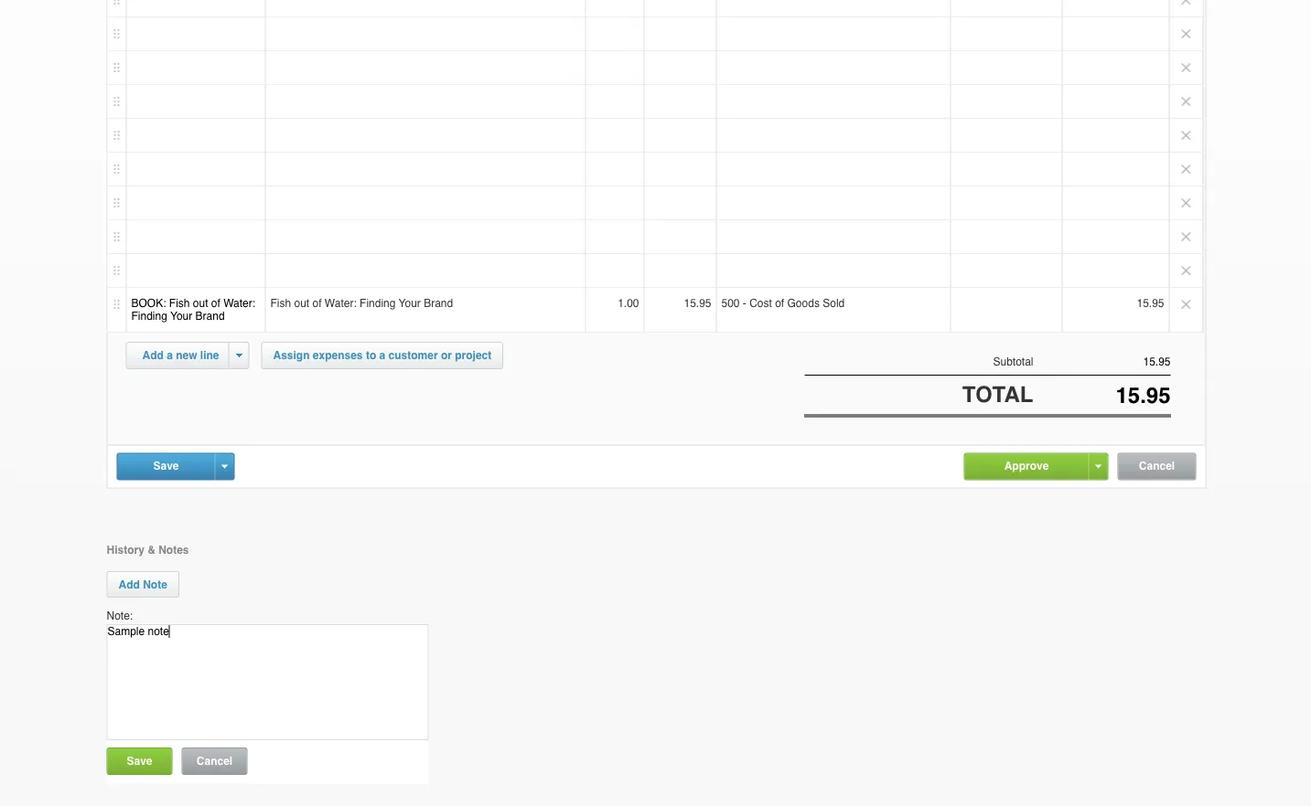 Task type: locate. For each thing, give the bounding box(es) containing it.
1 vertical spatial delete line item image
[[1170, 288, 1203, 321]]

2 delete line item image from the top
[[1170, 288, 1203, 321]]

project
[[455, 349, 492, 362]]

15.95
[[684, 297, 711, 310], [1137, 297, 1164, 310]]

delete line item image
[[1170, 0, 1203, 16], [1170, 17, 1203, 50], [1170, 51, 1203, 84], [1170, 85, 1203, 118], [1170, 119, 1203, 152], [1170, 187, 1203, 220], [1170, 220, 1203, 253], [1170, 254, 1203, 287]]

brand up line
[[195, 310, 225, 323]]

history
[[107, 544, 144, 557]]

0 horizontal spatial add
[[118, 578, 140, 591]]

3 delete line item image from the top
[[1170, 51, 1203, 84]]

delete line item image
[[1170, 153, 1203, 186], [1170, 288, 1203, 321]]

notes
[[158, 544, 189, 557]]

1 delete line item image from the top
[[1170, 0, 1203, 16]]

0 horizontal spatial brand
[[195, 310, 225, 323]]

0 horizontal spatial cancel
[[197, 755, 233, 768]]

1 horizontal spatial fish
[[270, 297, 291, 310]]

2 delete line item image from the top
[[1170, 17, 1203, 50]]

cancel right more approve options... image
[[1139, 460, 1175, 473]]

1 vertical spatial save
[[127, 755, 152, 768]]

1 horizontal spatial out
[[294, 297, 309, 310]]

0 vertical spatial save
[[153, 460, 179, 473]]

1 horizontal spatial brand
[[424, 297, 453, 310]]

water: up expenses
[[325, 297, 357, 310]]

new
[[176, 349, 197, 362]]

your
[[399, 297, 421, 310], [170, 310, 192, 323]]

your up customer
[[399, 297, 421, 310]]

1 horizontal spatial of
[[312, 297, 322, 310]]

goods
[[787, 297, 820, 310]]

of right cost
[[775, 297, 784, 310]]

water: inside book: fish out of water: finding your brand
[[223, 297, 255, 310]]

0 horizontal spatial out
[[193, 297, 208, 310]]

add note link
[[107, 572, 179, 598]]

of inside book: fish out of water: finding your brand
[[211, 297, 220, 310]]

fish inside book: fish out of water: finding your brand
[[169, 297, 190, 310]]

out right "book:"
[[193, 297, 208, 310]]

1 horizontal spatial a
[[379, 349, 385, 362]]

add note
[[118, 578, 167, 591]]

0 horizontal spatial water:
[[223, 297, 255, 310]]

3 of from the left
[[775, 297, 784, 310]]

1 horizontal spatial add
[[142, 349, 164, 362]]

1 horizontal spatial water:
[[325, 297, 357, 310]]

add
[[142, 349, 164, 362], [118, 578, 140, 591]]

a right to
[[379, 349, 385, 362]]

subtotal
[[993, 355, 1033, 368]]

a left new
[[167, 349, 173, 362]]

or
[[441, 349, 452, 362]]

cancel
[[1139, 460, 1175, 473], [197, 755, 233, 768]]

assign expenses to a customer or project link
[[261, 342, 503, 370]]

finding
[[360, 297, 396, 310], [131, 310, 167, 323]]

0 horizontal spatial cancel button
[[183, 749, 247, 775]]

a
[[379, 349, 385, 362], [167, 349, 173, 362]]

of
[[211, 297, 220, 310], [312, 297, 322, 310], [775, 297, 784, 310]]

brand up or
[[424, 297, 453, 310]]

1 vertical spatial add
[[118, 578, 140, 591]]

assign
[[273, 349, 310, 362]]

fish
[[169, 297, 190, 310], [270, 297, 291, 310]]

cancel button right save button
[[183, 749, 247, 775]]

0 horizontal spatial save
[[127, 755, 152, 768]]

1 fish from the left
[[169, 297, 190, 310]]

fish right "book:"
[[169, 297, 190, 310]]

0 vertical spatial cancel button
[[1118, 454, 1195, 480]]

2 out from the left
[[294, 297, 309, 310]]

cancel button right more approve options... image
[[1118, 454, 1195, 480]]

1 horizontal spatial 15.95
[[1137, 297, 1164, 310]]

fish out of water: finding your brand
[[270, 297, 453, 310]]

brand
[[424, 297, 453, 310], [195, 310, 225, 323]]

of for book: fish out of water: finding your brand
[[211, 297, 220, 310]]

0 horizontal spatial 15.95
[[684, 297, 711, 310]]

add left note
[[118, 578, 140, 591]]

water:
[[223, 297, 255, 310], [325, 297, 357, 310]]

add for add a new line
[[142, 349, 164, 362]]

1 horizontal spatial cancel
[[1139, 460, 1175, 473]]

1 out from the left
[[193, 297, 208, 310]]

1 of from the left
[[211, 297, 220, 310]]

0 vertical spatial add
[[142, 349, 164, 362]]

1 vertical spatial cancel button
[[183, 749, 247, 775]]

add left new
[[142, 349, 164, 362]]

cancel button
[[1118, 454, 1195, 480], [183, 749, 247, 775]]

sold
[[823, 297, 845, 310]]

save
[[153, 460, 179, 473], [127, 755, 152, 768]]

0 vertical spatial delete line item image
[[1170, 153, 1203, 186]]

0 horizontal spatial of
[[211, 297, 220, 310]]

out
[[193, 297, 208, 310], [294, 297, 309, 310]]

0 horizontal spatial finding
[[131, 310, 167, 323]]

add a new line link
[[131, 343, 230, 369]]

note
[[143, 578, 167, 591]]

2 water: from the left
[[325, 297, 357, 310]]

note:
[[107, 610, 133, 623]]

0 vertical spatial cancel
[[1139, 460, 1175, 473]]

finding up add a new line link
[[131, 310, 167, 323]]

of up expenses
[[312, 297, 322, 310]]

0 horizontal spatial fish
[[169, 297, 190, 310]]

customer
[[388, 349, 438, 362]]

save link
[[118, 454, 215, 479]]

None text field
[[1033, 384, 1171, 409]]

save inside button
[[127, 755, 152, 768]]

1 15.95 from the left
[[684, 297, 711, 310]]

500
[[721, 297, 740, 310]]

of up line
[[211, 297, 220, 310]]

cancel right save button
[[197, 755, 233, 768]]

approve link
[[965, 454, 1088, 479]]

water: up more add line options... icon
[[223, 297, 255, 310]]

2 horizontal spatial of
[[775, 297, 784, 310]]

out up assign
[[294, 297, 309, 310]]

brand inside book: fish out of water: finding your brand
[[195, 310, 225, 323]]

your right "book:"
[[170, 310, 192, 323]]

2 15.95 from the left
[[1137, 297, 1164, 310]]

1 vertical spatial cancel
[[197, 755, 233, 768]]

finding up assign expenses to a customer or project
[[360, 297, 396, 310]]

fish up assign
[[270, 297, 291, 310]]

1 horizontal spatial save
[[153, 460, 179, 473]]

None text field
[[1033, 356, 1171, 369]]

save button
[[108, 749, 172, 775]]

1 horizontal spatial cancel button
[[1118, 454, 1195, 480]]

1 water: from the left
[[223, 297, 255, 310]]

your inside book: fish out of water: finding your brand
[[170, 310, 192, 323]]

0 horizontal spatial your
[[170, 310, 192, 323]]



Task type: describe. For each thing, give the bounding box(es) containing it.
2 of from the left
[[312, 297, 322, 310]]

1 horizontal spatial your
[[399, 297, 421, 310]]

5 delete line item image from the top
[[1170, 119, 1203, 152]]

-
[[743, 297, 746, 310]]

line
[[200, 349, 219, 362]]

out inside book: fish out of water: finding your brand
[[193, 297, 208, 310]]

1 delete line item image from the top
[[1170, 153, 1203, 186]]

cost
[[749, 297, 772, 310]]

more approve options... image
[[1095, 465, 1102, 469]]

1 horizontal spatial finding
[[360, 297, 396, 310]]

4 delete line item image from the top
[[1170, 85, 1203, 118]]

6 delete line item image from the top
[[1170, 187, 1203, 220]]

approve
[[1004, 460, 1049, 473]]

more add line options... image
[[236, 354, 242, 358]]

8 delete line item image from the top
[[1170, 254, 1203, 287]]

Note: text field
[[107, 625, 429, 741]]

assign expenses to a customer or project
[[273, 349, 492, 362]]

finding inside book: fish out of water: finding your brand
[[131, 310, 167, 323]]

book: fish out of water: finding your brand
[[131, 297, 255, 323]]

add a new line
[[142, 349, 219, 362]]

of for 500 - cost of goods sold
[[775, 297, 784, 310]]

&
[[147, 544, 155, 557]]

total
[[962, 383, 1033, 408]]

1.00
[[618, 297, 639, 310]]

book:
[[131, 297, 166, 310]]

add for add note
[[118, 578, 140, 591]]

2 fish from the left
[[270, 297, 291, 310]]

more save options... image
[[221, 465, 228, 469]]

history & notes
[[107, 544, 189, 557]]

500 - cost of goods sold
[[721, 297, 845, 310]]

0 horizontal spatial a
[[167, 349, 173, 362]]

to
[[366, 349, 376, 362]]

expenses
[[313, 349, 363, 362]]

7 delete line item image from the top
[[1170, 220, 1203, 253]]



Task type: vqa. For each thing, say whether or not it's contained in the screenshot.
cancel BUTTON to the right
yes



